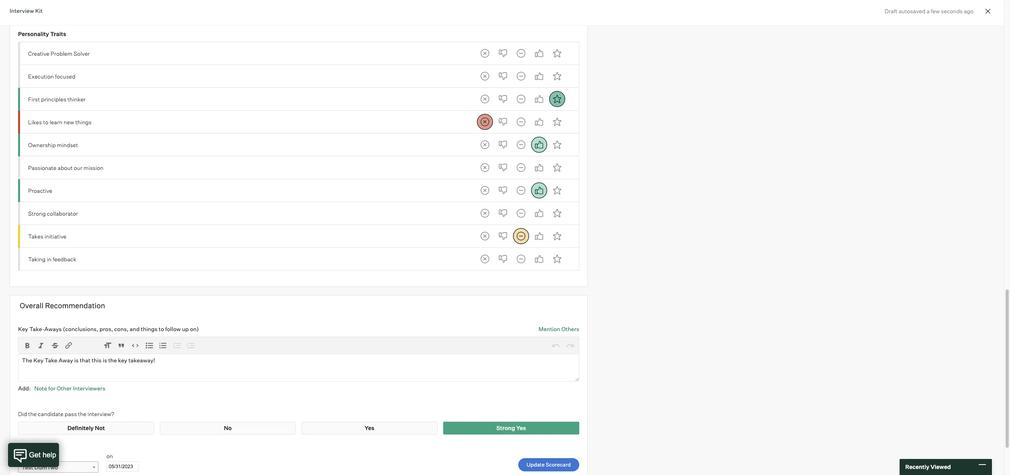 Task type: locate. For each thing, give the bounding box(es) containing it.
10 mixed button from the top
[[513, 252, 529, 268]]

definitely not button for problem
[[477, 46, 493, 62]]

definitely not image
[[477, 46, 493, 62], [477, 68, 493, 84], [477, 160, 493, 176], [477, 183, 493, 199], [477, 206, 493, 222]]

0 horizontal spatial strong
[[28, 210, 46, 217]]

ownership mindset
[[28, 142, 78, 148]]

5 strong yes button from the top
[[549, 137, 565, 153]]

mention
[[539, 326, 560, 333]]

tab list
[[477, 46, 565, 62], [477, 68, 565, 84], [477, 91, 565, 107], [477, 114, 565, 130], [477, 137, 565, 153], [477, 160, 565, 176], [477, 183, 565, 199], [477, 206, 565, 222], [477, 229, 565, 245], [477, 252, 565, 268]]

0 horizontal spatial is
[[74, 357, 79, 364]]

2 yes image from the top
[[531, 91, 547, 107]]

mixed button
[[513, 46, 529, 62], [513, 68, 529, 84], [513, 91, 529, 107], [513, 114, 529, 130], [513, 137, 529, 153], [513, 160, 529, 176], [513, 183, 529, 199], [513, 206, 529, 222], [513, 229, 529, 245], [513, 252, 529, 268]]

mixed image for thinker
[[513, 91, 529, 107]]

mixed button for initiative
[[513, 229, 529, 245]]

execution focused
[[28, 73, 75, 80]]

no image
[[495, 46, 511, 62], [495, 91, 511, 107], [495, 160, 511, 176], [495, 183, 511, 199], [495, 206, 511, 222]]

4 strong yes image from the top
[[549, 229, 565, 245]]

to
[[43, 119, 48, 126], [159, 326, 164, 333]]

strong yes button for collaborator
[[549, 206, 565, 222]]

definitely
[[67, 425, 94, 432]]

3 no image from the top
[[495, 137, 511, 153]]

5 mixed image from the top
[[513, 252, 529, 268]]

2 definitely not image from the top
[[477, 114, 493, 130]]

strong yes image for to
[[549, 114, 565, 130]]

not
[[95, 425, 105, 432]]

2 definitely not image from the top
[[477, 68, 493, 84]]

about
[[58, 164, 73, 171]]

recently
[[906, 464, 930, 471]]

3 mixed image from the top
[[513, 137, 529, 153]]

4 tab list from the top
[[477, 114, 565, 130]]

yes button
[[531, 46, 547, 62], [531, 68, 547, 84], [531, 91, 547, 107], [531, 114, 547, 130], [531, 137, 547, 153], [531, 160, 547, 176], [531, 183, 547, 199], [531, 206, 547, 222], [531, 229, 547, 245], [531, 252, 547, 268]]

aways
[[44, 326, 62, 333]]

4 mixed image from the top
[[513, 206, 529, 222]]

6 yes button from the top
[[531, 160, 547, 176]]

10 no button from the top
[[495, 252, 511, 268]]

1 strong yes button from the top
[[549, 46, 565, 62]]

to left learn
[[43, 119, 48, 126]]

0 horizontal spatial to
[[43, 119, 48, 126]]

autosaved
[[899, 8, 926, 14]]

3 no image from the top
[[495, 160, 511, 176]]

first principles thinker
[[28, 96, 86, 103]]

things right new
[[75, 119, 92, 126]]

9 definitely not button from the top
[[477, 229, 493, 245]]

2 horizontal spatial the
[[108, 357, 117, 364]]

overall recommendation
[[20, 302, 105, 311]]

new
[[64, 119, 74, 126]]

no button for principles
[[495, 91, 511, 107]]

1 definitely not image from the top
[[477, 91, 493, 107]]

note
[[34, 386, 47, 392]]

mixed image for feedback
[[513, 252, 529, 268]]

yes image
[[531, 46, 547, 62], [531, 229, 547, 245]]

7 yes image from the top
[[531, 206, 547, 222]]

2 strong yes image from the top
[[549, 114, 565, 130]]

viewed
[[931, 464, 951, 471]]

no button for in
[[495, 252, 511, 268]]

5 yes image from the top
[[531, 160, 547, 176]]

to left follow
[[159, 326, 164, 333]]

2 tab list from the top
[[477, 68, 565, 84]]

0 vertical spatial key
[[18, 326, 28, 333]]

tab list for problem
[[477, 46, 565, 62]]

draft
[[885, 8, 898, 14]]

is
[[74, 357, 79, 364], [103, 357, 107, 364]]

1 vertical spatial things
[[141, 326, 158, 333]]

4 strong yes image from the top
[[549, 160, 565, 176]]

no image for taking in feedback
[[495, 252, 511, 268]]

tab list for in
[[477, 252, 565, 268]]

key
[[118, 357, 127, 364]]

no button for to
[[495, 114, 511, 130]]

6 tab list from the top
[[477, 160, 565, 176]]

1 strong yes image from the top
[[549, 46, 565, 62]]

few
[[931, 8, 940, 14]]

on)
[[190, 326, 199, 333]]

1 definitely not image from the top
[[477, 46, 493, 62]]

definitely not button
[[477, 46, 493, 62], [477, 68, 493, 84], [477, 91, 493, 107], [477, 114, 493, 130], [477, 137, 493, 153], [477, 160, 493, 176], [477, 183, 493, 199], [477, 206, 493, 222], [477, 229, 493, 245], [477, 252, 493, 268]]

The Key Take Away is that this is the key takeaway! text field
[[18, 354, 580, 382]]

2 strong yes button from the top
[[549, 68, 565, 84]]

mixed image
[[513, 46, 529, 62], [513, 68, 529, 84], [513, 137, 529, 153], [513, 183, 529, 199], [513, 229, 529, 245]]

4 definitely not image from the top
[[477, 183, 493, 199]]

mixed image for focused
[[513, 68, 529, 84]]

1 is from the left
[[74, 357, 79, 364]]

2 no image from the top
[[495, 91, 511, 107]]

0 vertical spatial yes image
[[531, 46, 547, 62]]

yes button for in
[[531, 252, 547, 268]]

strong yes image for strong collaborator
[[549, 206, 565, 222]]

None text field
[[106, 462, 139, 473]]

3 mixed image from the top
[[513, 160, 529, 176]]

1 vertical spatial key
[[33, 357, 43, 364]]

1 mixed button from the top
[[513, 46, 529, 62]]

things
[[75, 119, 92, 126], [141, 326, 158, 333]]

add: note for other interviewers
[[18, 386, 105, 392]]

5 yes button from the top
[[531, 137, 547, 153]]

3 strong yes image from the top
[[549, 137, 565, 153]]

0 vertical spatial things
[[75, 119, 92, 126]]

10 strong yes button from the top
[[549, 252, 565, 268]]

strong yes image for taking in feedback
[[549, 252, 565, 268]]

1 horizontal spatial key
[[33, 357, 43, 364]]

4 mixed button from the top
[[513, 114, 529, 130]]

5 tab list from the top
[[477, 137, 565, 153]]

7 yes button from the top
[[531, 183, 547, 199]]

no button
[[495, 46, 511, 62], [495, 68, 511, 84], [495, 91, 511, 107], [495, 114, 511, 130], [495, 137, 511, 153], [495, 160, 511, 176], [495, 183, 511, 199], [495, 206, 511, 222], [495, 229, 511, 245], [495, 252, 511, 268]]

no image for likes to learn new things
[[495, 114, 511, 130]]

10 yes button from the top
[[531, 252, 547, 268]]

1 yes image from the top
[[531, 46, 547, 62]]

seconds
[[941, 8, 963, 14]]

focused
[[55, 73, 75, 80]]

no image for our
[[495, 160, 511, 176]]

1 tab list from the top
[[477, 46, 565, 62]]

2 yes image from the top
[[531, 229, 547, 245]]

3 no button from the top
[[495, 91, 511, 107]]

no button for mindset
[[495, 137, 511, 153]]

strong yes
[[497, 425, 526, 432]]

1 vertical spatial yes image
[[531, 229, 547, 245]]

0 vertical spatial to
[[43, 119, 48, 126]]

strong yes button for principles
[[549, 91, 565, 107]]

feedback
[[53, 256, 76, 263]]

interview?
[[88, 411, 114, 418]]

definitely not button for mindset
[[477, 137, 493, 153]]

5 definitely not button from the top
[[477, 137, 493, 153]]

(conclusions,
[[63, 326, 98, 333]]

definitely not image for focused
[[477, 68, 493, 84]]

update scorecard link
[[518, 459, 580, 472]]

4 yes button from the top
[[531, 114, 547, 130]]

1 vertical spatial strong
[[497, 425, 515, 432]]

strong yes image
[[549, 46, 565, 62], [549, 114, 565, 130], [549, 183, 565, 199], [549, 229, 565, 245]]

2 mixed image from the top
[[513, 114, 529, 130]]

is left that at the left bottom
[[74, 357, 79, 364]]

1 horizontal spatial yes
[[517, 425, 526, 432]]

3 yes button from the top
[[531, 91, 547, 107]]

3 definitely not button from the top
[[477, 91, 493, 107]]

4 strong yes button from the top
[[549, 114, 565, 130]]

9 yes button from the top
[[531, 229, 547, 245]]

is right this
[[103, 357, 107, 364]]

3 yes image from the top
[[531, 114, 547, 130]]

1 mixed image from the top
[[513, 46, 529, 62]]

mission
[[84, 164, 104, 171]]

no image
[[495, 68, 511, 84], [495, 114, 511, 130], [495, 137, 511, 153], [495, 229, 511, 245], [495, 252, 511, 268]]

definitely not button for focused
[[477, 68, 493, 84]]

on
[[106, 453, 113, 460]]

4 no image from the top
[[495, 183, 511, 199]]

0 horizontal spatial yes
[[365, 425, 375, 432]]

1 horizontal spatial strong
[[497, 425, 515, 432]]

passionate about our mission
[[28, 164, 104, 171]]

the key take away is that this is the key takeaway!
[[22, 357, 155, 364]]

takes initiative
[[28, 233, 66, 240]]

yes image for about
[[531, 160, 547, 176]]

mention others link
[[539, 326, 580, 334]]

3 definitely not image from the top
[[477, 137, 493, 153]]

no image for ownership mindset
[[495, 137, 511, 153]]

6 strong yes image from the top
[[549, 252, 565, 268]]

things right the and on the left
[[141, 326, 158, 333]]

2 no image from the top
[[495, 114, 511, 130]]

tab list for principles
[[477, 91, 565, 107]]

follow
[[165, 326, 181, 333]]

mixed button for about
[[513, 160, 529, 176]]

5 strong yes image from the top
[[549, 206, 565, 222]]

1 horizontal spatial is
[[103, 357, 107, 364]]

collaborator
[[47, 210, 78, 217]]

4 definitely not button from the top
[[477, 114, 493, 130]]

yes
[[365, 425, 375, 432], [517, 425, 526, 432]]

4 yes image from the top
[[531, 137, 547, 153]]

traits
[[50, 30, 66, 37]]

definitely not image
[[477, 91, 493, 107], [477, 114, 493, 130], [477, 137, 493, 153], [477, 229, 493, 245], [477, 252, 493, 268]]

strong for strong yes
[[497, 425, 515, 432]]

take-
[[29, 326, 44, 333]]

5 definitely not image from the top
[[477, 206, 493, 222]]

4 no image from the top
[[495, 229, 511, 245]]

yes image
[[531, 68, 547, 84], [531, 91, 547, 107], [531, 114, 547, 130], [531, 137, 547, 153], [531, 160, 547, 176], [531, 183, 547, 199], [531, 206, 547, 222], [531, 252, 547, 268]]

10 definitely not button from the top
[[477, 252, 493, 268]]

yes button for problem
[[531, 46, 547, 62]]

recently viewed
[[906, 464, 951, 471]]

problem
[[51, 50, 72, 57]]

4 no button from the top
[[495, 114, 511, 130]]

6 strong yes button from the top
[[549, 160, 565, 176]]

8 definitely not button from the top
[[477, 206, 493, 222]]

the left key
[[108, 357, 117, 364]]

definitely not button for in
[[477, 252, 493, 268]]

2 definitely not button from the top
[[477, 68, 493, 84]]

and
[[130, 326, 140, 333]]

7 strong yes button from the top
[[549, 183, 565, 199]]

1 yes button from the top
[[531, 46, 547, 62]]

2 is from the left
[[103, 357, 107, 364]]

8 tab list from the top
[[477, 206, 565, 222]]

strong yes image for initiative
[[549, 229, 565, 245]]

yes button for collaborator
[[531, 206, 547, 222]]

yes button for focused
[[531, 68, 547, 84]]

10 tab list from the top
[[477, 252, 565, 268]]

9 tab list from the top
[[477, 229, 565, 245]]

8 mixed button from the top
[[513, 206, 529, 222]]

yes image for in
[[531, 252, 547, 268]]

strong
[[28, 210, 46, 217], [497, 425, 515, 432]]

candidate
[[38, 411, 63, 418]]

0 vertical spatial strong
[[28, 210, 46, 217]]

did the candidate pass the interview?
[[18, 411, 114, 418]]

5 no button from the top
[[495, 137, 511, 153]]

3 mixed button from the top
[[513, 91, 529, 107]]

strong yes button
[[549, 46, 565, 62], [549, 68, 565, 84], [549, 91, 565, 107], [549, 114, 565, 130], [549, 137, 565, 153], [549, 160, 565, 176], [549, 183, 565, 199], [549, 206, 565, 222], [549, 229, 565, 245], [549, 252, 565, 268]]

5 mixed image from the top
[[513, 229, 529, 245]]

6 mixed button from the top
[[513, 160, 529, 176]]

takeaway!
[[129, 357, 155, 364]]

1 horizontal spatial to
[[159, 326, 164, 333]]

key left take-
[[18, 326, 28, 333]]

the right pass
[[78, 411, 86, 418]]

no image for solver
[[495, 46, 511, 62]]

1 definitely not button from the top
[[477, 46, 493, 62]]

test dumtwo
[[22, 465, 58, 472]]

mixed image
[[513, 91, 529, 107], [513, 114, 529, 130], [513, 160, 529, 176], [513, 206, 529, 222], [513, 252, 529, 268]]

3 strong yes button from the top
[[549, 91, 565, 107]]

strong yes button for in
[[549, 252, 565, 268]]

5 definitely not image from the top
[[477, 252, 493, 268]]

2 yes button from the top
[[531, 68, 547, 84]]

1 no button from the top
[[495, 46, 511, 62]]

mixed button for collaborator
[[513, 206, 529, 222]]

5 no image from the top
[[495, 252, 511, 268]]

the
[[108, 357, 117, 364], [28, 411, 37, 418], [78, 411, 86, 418]]

1 vertical spatial to
[[159, 326, 164, 333]]

that
[[80, 357, 90, 364]]

2 no button from the top
[[495, 68, 511, 84]]

strong yes image
[[549, 68, 565, 84], [549, 91, 565, 107], [549, 137, 565, 153], [549, 160, 565, 176], [549, 206, 565, 222], [549, 252, 565, 268]]

9 strong yes button from the top
[[549, 229, 565, 245]]

away
[[59, 357, 73, 364]]

2 mixed button from the top
[[513, 68, 529, 84]]

4 mixed image from the top
[[513, 183, 529, 199]]

strong yes image for problem
[[549, 46, 565, 62]]

strong for strong collaborator
[[28, 210, 46, 217]]

dumtwo
[[34, 465, 58, 472]]

key inside text field
[[33, 357, 43, 364]]

9 mixed button from the top
[[513, 229, 529, 245]]

8 yes image from the top
[[531, 252, 547, 268]]

tab list for initiative
[[477, 229, 565, 245]]

yes image for mindset
[[531, 137, 547, 153]]

3 definitely not image from the top
[[477, 160, 493, 176]]

1 strong yes image from the top
[[549, 68, 565, 84]]

key right the
[[33, 357, 43, 364]]

take
[[45, 357, 57, 364]]

creative
[[28, 50, 49, 57]]

mixed image for problem
[[513, 46, 529, 62]]

5 no image from the top
[[495, 206, 511, 222]]

6 definitely not button from the top
[[477, 160, 493, 176]]

up
[[182, 326, 189, 333]]

mixed button for in
[[513, 252, 529, 268]]

the right the did
[[28, 411, 37, 418]]

execution
[[28, 73, 54, 80]]



Task type: vqa. For each thing, say whether or not it's contained in the screenshot.
'GOALS'
no



Task type: describe. For each thing, give the bounding box(es) containing it.
definitely not button for collaborator
[[477, 206, 493, 222]]

draft autosaved a few seconds ago
[[885, 8, 974, 14]]

tab list for focused
[[477, 68, 565, 84]]

3 strong yes image from the top
[[549, 183, 565, 199]]

verbal communications
[[28, 7, 90, 14]]

0 horizontal spatial key
[[18, 326, 28, 333]]

7 mixed button from the top
[[513, 183, 529, 199]]

for
[[48, 386, 55, 392]]

yes image for takes initiative
[[531, 229, 547, 245]]

definitely not image for thinker
[[477, 91, 493, 107]]

this
[[92, 357, 101, 364]]

strong yes button for about
[[549, 160, 565, 176]]

yes button for principles
[[531, 91, 547, 107]]

the
[[22, 357, 32, 364]]

interview kit
[[10, 7, 43, 14]]

update
[[527, 462, 545, 469]]

no button for initiative
[[495, 229, 511, 245]]

definitely not image for problem
[[477, 46, 493, 62]]

definitely not image for learn
[[477, 114, 493, 130]]

7 definitely not button from the top
[[477, 183, 493, 199]]

others
[[562, 326, 580, 333]]

the inside text field
[[108, 357, 117, 364]]

ownership
[[28, 142, 56, 148]]

yes image for focused
[[531, 68, 547, 84]]

strong yes button for to
[[549, 114, 565, 130]]

tab list for mindset
[[477, 137, 565, 153]]

mindset
[[57, 142, 78, 148]]

strong yes image for execution focused
[[549, 68, 565, 84]]

yes image for creative problem solver
[[531, 46, 547, 62]]

ago
[[964, 8, 974, 14]]

thinker
[[68, 96, 86, 103]]

1 horizontal spatial things
[[141, 326, 158, 333]]

7 tab list from the top
[[477, 183, 565, 199]]

strong yes image for ownership mindset
[[549, 137, 565, 153]]

learn
[[50, 119, 62, 126]]

note for other interviewers link
[[34, 386, 105, 392]]

1 horizontal spatial the
[[78, 411, 86, 418]]

did
[[18, 411, 27, 418]]

personality traits
[[18, 30, 66, 37]]

mixed button for problem
[[513, 46, 529, 62]]

yes button for mindset
[[531, 137, 547, 153]]

yes image for principles
[[531, 91, 547, 107]]

likes to learn new things
[[28, 119, 92, 126]]

in
[[47, 256, 51, 263]]

0 horizontal spatial the
[[28, 411, 37, 418]]

interviewed
[[18, 453, 48, 460]]

strong yes image for first principles thinker
[[549, 91, 565, 107]]

initiative
[[45, 233, 66, 240]]

update scorecard
[[527, 462, 571, 469]]

yes image for collaborator
[[531, 206, 547, 222]]

definitely not button for principles
[[477, 91, 493, 107]]

definitely not button for initiative
[[477, 229, 493, 245]]

likes
[[28, 119, 42, 126]]

2 yes from the left
[[517, 425, 526, 432]]

our
[[74, 164, 82, 171]]

strong yes button for focused
[[549, 68, 565, 84]]

1 yes from the left
[[365, 425, 375, 432]]

no button for about
[[495, 160, 511, 176]]

mixed image for learn
[[513, 114, 529, 130]]

add:
[[18, 386, 31, 392]]

close image
[[984, 6, 993, 16]]

yes button for initiative
[[531, 229, 547, 245]]

no image for execution focused
[[495, 68, 511, 84]]

yes image for to
[[531, 114, 547, 130]]

pros,
[[100, 326, 113, 333]]

mixed button for mindset
[[513, 137, 529, 153]]

mixed image for our
[[513, 160, 529, 176]]

takes
[[28, 233, 43, 240]]

no button for collaborator
[[495, 206, 511, 222]]

creative problem solver
[[28, 50, 90, 57]]

definitely not
[[67, 425, 105, 432]]

mention others
[[539, 326, 580, 333]]

personality
[[18, 30, 49, 37]]

no image for thinker
[[495, 91, 511, 107]]

first
[[28, 96, 40, 103]]

other
[[57, 386, 72, 392]]

mixed button for principles
[[513, 91, 529, 107]]

yes button for about
[[531, 160, 547, 176]]

mixed button for to
[[513, 114, 529, 130]]

interview
[[10, 7, 34, 14]]

kit
[[35, 7, 43, 14]]

by
[[49, 453, 56, 460]]

a
[[927, 8, 930, 14]]

taking in feedback
[[28, 256, 76, 263]]

definitely not image for about
[[477, 160, 493, 176]]

verbal
[[28, 7, 45, 14]]

communications
[[46, 7, 90, 14]]

pass
[[65, 411, 77, 418]]

key take-aways (conclusions, pros, cons, and things to follow up on)
[[18, 326, 199, 333]]

cons,
[[114, 326, 129, 333]]

scorecard
[[546, 462, 571, 469]]

mixed image for mindset
[[513, 137, 529, 153]]

mixed image for initiative
[[513, 229, 529, 245]]

tab list for to
[[477, 114, 565, 130]]

no image for takes initiative
[[495, 229, 511, 245]]

7 no button from the top
[[495, 183, 511, 199]]

definitely not button for about
[[477, 160, 493, 176]]

0 horizontal spatial things
[[75, 119, 92, 126]]

4 definitely not image from the top
[[477, 229, 493, 245]]

no button for problem
[[495, 46, 511, 62]]

strong yes button for mindset
[[549, 137, 565, 153]]

strong yes button for problem
[[549, 46, 565, 62]]

tab list for about
[[477, 160, 565, 176]]

passionate
[[28, 164, 56, 171]]

interviewers
[[73, 386, 105, 392]]

strong yes button for initiative
[[549, 229, 565, 245]]

tab list for collaborator
[[477, 206, 565, 222]]

definitely not image for collaborator
[[477, 206, 493, 222]]

recommendation
[[45, 302, 105, 311]]

overall
[[20, 302, 43, 311]]

interviewed by
[[18, 453, 56, 460]]

solver
[[74, 50, 90, 57]]

no
[[224, 425, 232, 432]]

no button for focused
[[495, 68, 511, 84]]

test
[[22, 465, 33, 472]]

strong collaborator
[[28, 210, 78, 217]]

definitely not button for to
[[477, 114, 493, 130]]

mixed button for focused
[[513, 68, 529, 84]]

taking
[[28, 256, 46, 263]]

definitely not image for feedback
[[477, 252, 493, 268]]

strong yes image for passionate about our mission
[[549, 160, 565, 176]]

yes button for to
[[531, 114, 547, 130]]

proactive
[[28, 187, 52, 194]]

test dumtwo link
[[18, 462, 98, 474]]

6 yes image from the top
[[531, 183, 547, 199]]



